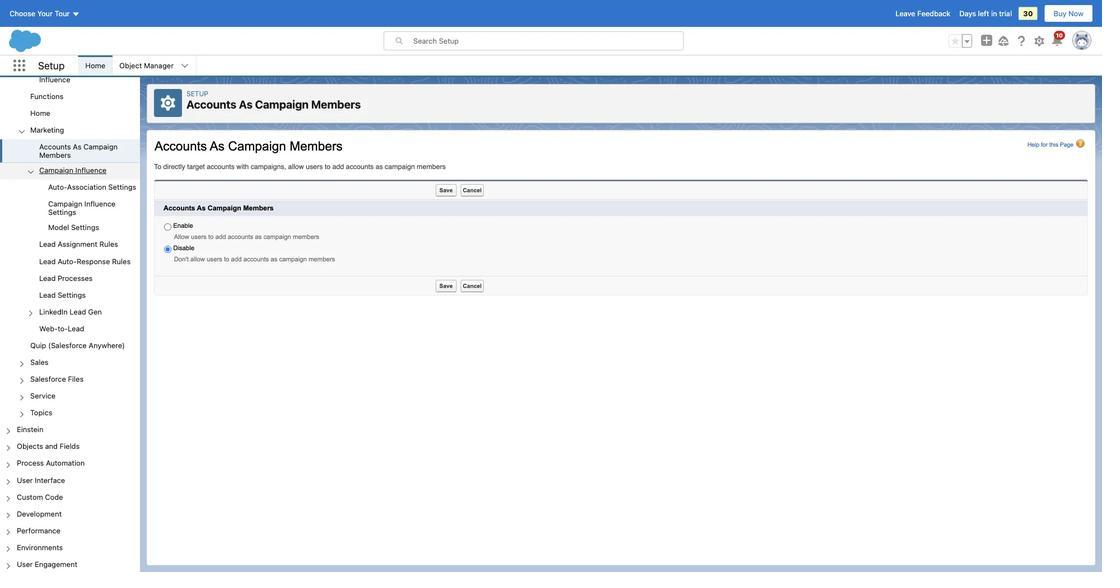 Task type: locate. For each thing, give the bounding box(es) containing it.
0 vertical spatial setup
[[38, 60, 65, 72]]

lead inside the linkedin lead gen link
[[70, 308, 86, 316]]

campaign influence tree item
[[0, 163, 140, 237]]

rules up response at the left top
[[100, 240, 118, 249]]

marketing tree item
[[0, 122, 140, 338]]

sales
[[30, 358, 49, 367]]

0 vertical spatial home
[[85, 61, 105, 70]]

lead up linkedin
[[39, 291, 56, 299]]

settings up campaign influence settings link
[[108, 183, 136, 191]]

user
[[17, 476, 33, 485], [17, 560, 33, 569]]

service
[[30, 392, 56, 400]]

0 horizontal spatial home link
[[30, 109, 50, 119]]

auto- inside campaign influence tree item
[[48, 183, 67, 191]]

0 vertical spatial user
[[17, 476, 33, 485]]

web-to-lead link
[[39, 324, 84, 335]]

1 vertical spatial as
[[73, 143, 81, 151]]

setup accounts as campaign members
[[187, 90, 361, 111]]

settings up lead assignment rules
[[71, 223, 99, 232]]

anywhere)
[[89, 341, 125, 350]]

lead auto-response rules
[[39, 257, 131, 265]]

0 horizontal spatial setup
[[38, 60, 65, 72]]

1 vertical spatial members
[[39, 151, 71, 159]]

feedback
[[918, 9, 951, 18]]

days left in trial
[[960, 9, 1013, 18]]

rules right response at the left top
[[112, 257, 131, 265]]

auto- up "lead processes"
[[58, 257, 77, 265]]

influence for campaign influence settings
[[84, 200, 116, 208]]

choose your tour button
[[9, 4, 80, 22]]

quip (salesforce anywhere)
[[30, 341, 125, 350]]

quip
[[30, 341, 46, 350]]

process automation
[[17, 459, 85, 468]]

10 button
[[1051, 31, 1066, 48]]

accounts down marketing link
[[39, 143, 71, 151]]

0 vertical spatial home link
[[79, 55, 112, 76]]

1 vertical spatial home
[[30, 109, 50, 117]]

0 vertical spatial influence
[[39, 75, 70, 84]]

lead for lead settings
[[39, 291, 56, 299]]

buy now button
[[1045, 4, 1094, 22]]

rules
[[100, 240, 118, 249], [112, 257, 131, 265]]

lead up "lead processes"
[[39, 257, 56, 265]]

lead up quip (salesforce anywhere)
[[68, 324, 84, 333]]

setup for setup accounts as campaign members
[[187, 90, 208, 97]]

campaign influence settings link
[[48, 200, 140, 217]]

influence
[[39, 75, 70, 84], [75, 166, 107, 175], [84, 200, 116, 208]]

lead settings
[[39, 291, 86, 299]]

influence for campaign influence
[[75, 166, 107, 175]]

0 vertical spatial members
[[311, 98, 361, 111]]

2 user from the top
[[17, 560, 33, 569]]

as
[[239, 98, 253, 111], [73, 143, 81, 151]]

influence down the auto-association settings link
[[84, 200, 116, 208]]

influence up the auto-association settings
[[75, 166, 107, 175]]

home down functions link
[[30, 109, 50, 117]]

automation
[[46, 459, 85, 468]]

manager
[[144, 61, 174, 70]]

auto- down campaign influence link
[[48, 183, 67, 191]]

group containing auto-association settings
[[0, 180, 140, 237]]

user down "environments" link
[[17, 560, 33, 569]]

campaign
[[255, 98, 309, 111], [83, 143, 118, 151], [39, 166, 73, 175], [48, 200, 82, 208]]

0 horizontal spatial accounts
[[39, 143, 71, 151]]

group containing influence
[[0, 0, 140, 422]]

process
[[17, 459, 44, 468]]

1 vertical spatial accounts
[[39, 143, 71, 151]]

lead for lead auto-response rules
[[39, 257, 56, 265]]

1 horizontal spatial as
[[239, 98, 253, 111]]

1 user from the top
[[17, 476, 33, 485]]

accounts down setup link
[[187, 98, 237, 111]]

object manager link
[[113, 55, 180, 76]]

linkedin
[[39, 308, 68, 316]]

settings up "model"
[[48, 208, 76, 217]]

lead down "model"
[[39, 240, 56, 249]]

performance link
[[17, 527, 60, 537]]

home link
[[79, 55, 112, 76], [30, 109, 50, 119]]

as inside setup accounts as campaign members
[[239, 98, 253, 111]]

accounts as campaign members tree item
[[0, 139, 140, 163]]

accounts
[[187, 98, 237, 111], [39, 143, 71, 151]]

settings
[[108, 183, 136, 191], [48, 208, 76, 217], [71, 223, 99, 232], [58, 291, 86, 299]]

lead for lead assignment rules
[[39, 240, 56, 249]]

home link left the object
[[79, 55, 112, 76]]

user for user engagement
[[17, 560, 33, 569]]

members inside accounts as campaign members
[[39, 151, 71, 159]]

user up custom
[[17, 476, 33, 485]]

setup
[[38, 60, 65, 72], [187, 90, 208, 97]]

salesforce
[[30, 375, 66, 383]]

user for user interface
[[17, 476, 33, 485]]

as inside accounts as campaign members
[[73, 143, 81, 151]]

1 horizontal spatial members
[[311, 98, 361, 111]]

1 vertical spatial setup
[[187, 90, 208, 97]]

lead inside lead settings link
[[39, 291, 56, 299]]

lead inside lead processes link
[[39, 274, 56, 282]]

auto-
[[48, 183, 67, 191], [58, 257, 77, 265]]

leave
[[896, 9, 916, 18]]

home
[[85, 61, 105, 70], [30, 109, 50, 117]]

10
[[1057, 32, 1064, 38]]

1 vertical spatial user
[[17, 560, 33, 569]]

group
[[0, 0, 140, 422], [949, 34, 973, 48], [0, 139, 140, 338], [0, 180, 140, 237]]

members inside setup accounts as campaign members
[[311, 98, 361, 111]]

objects
[[17, 442, 43, 451]]

response
[[77, 257, 110, 265]]

0 vertical spatial auto-
[[48, 183, 67, 191]]

home link up marketing
[[30, 109, 50, 119]]

2 vertical spatial influence
[[84, 200, 116, 208]]

lead inside lead auto-response rules link
[[39, 257, 56, 265]]

1 horizontal spatial accounts
[[187, 98, 237, 111]]

lead
[[39, 240, 56, 249], [39, 257, 56, 265], [39, 274, 56, 282], [39, 291, 56, 299], [70, 308, 86, 316], [68, 324, 84, 333]]

lead for lead processes
[[39, 274, 56, 282]]

einstein link
[[17, 426, 43, 436]]

1 vertical spatial auto-
[[58, 257, 77, 265]]

0 vertical spatial accounts
[[187, 98, 237, 111]]

influence up functions
[[39, 75, 70, 84]]

30
[[1024, 9, 1034, 18]]

0 horizontal spatial members
[[39, 151, 71, 159]]

custom code link
[[17, 493, 63, 503]]

1 vertical spatial home link
[[30, 109, 50, 119]]

lead up lead settings on the bottom of the page
[[39, 274, 56, 282]]

setup inside setup accounts as campaign members
[[187, 90, 208, 97]]

0 horizontal spatial as
[[73, 143, 81, 151]]

home left the object
[[85, 61, 105, 70]]

lead inside lead assignment rules link
[[39, 240, 56, 249]]

members
[[311, 98, 361, 111], [39, 151, 71, 159]]

lead settings link
[[39, 291, 86, 301]]

1 vertical spatial influence
[[75, 166, 107, 175]]

1 horizontal spatial home
[[85, 61, 105, 70]]

settings up linkedin lead gen
[[58, 291, 86, 299]]

lead left gen
[[70, 308, 86, 316]]

influence inside campaign influence settings
[[84, 200, 116, 208]]

influence link
[[39, 75, 70, 85]]

your
[[37, 9, 53, 18]]

leave feedback link
[[896, 9, 951, 18]]

0 vertical spatial as
[[239, 98, 253, 111]]

campaign inside setup accounts as campaign members
[[255, 98, 309, 111]]

tour
[[55, 9, 70, 18]]

campaign influence
[[39, 166, 107, 175]]

model
[[48, 223, 69, 232]]

1 horizontal spatial setup
[[187, 90, 208, 97]]



Task type: describe. For each thing, give the bounding box(es) containing it.
files
[[68, 375, 84, 383]]

choose
[[10, 9, 35, 18]]

lead assignment rules
[[39, 240, 118, 249]]

trial
[[1000, 9, 1013, 18]]

model settings
[[48, 223, 99, 232]]

gen
[[88, 308, 102, 316]]

lead inside web-to-lead link
[[68, 324, 84, 333]]

development
[[17, 510, 62, 518]]

and
[[45, 442, 58, 451]]

assignment
[[58, 240, 98, 249]]

campaign influence link
[[39, 166, 107, 176]]

interface
[[35, 476, 65, 485]]

lead auto-response rules link
[[39, 257, 131, 267]]

group containing accounts as campaign members
[[0, 139, 140, 338]]

marketing
[[30, 126, 64, 134]]

setup for setup
[[38, 60, 65, 72]]

accounts inside accounts as campaign members
[[39, 143, 71, 151]]

campaign inside campaign influence settings
[[48, 200, 82, 208]]

in
[[992, 9, 998, 18]]

campaign inside accounts as campaign members
[[83, 143, 118, 151]]

days
[[960, 9, 977, 18]]

user engagement link
[[17, 560, 77, 571]]

quip (salesforce anywhere) link
[[30, 341, 125, 351]]

engagement
[[35, 560, 77, 569]]

accounts as campaign members
[[39, 143, 118, 159]]

objects and fields link
[[17, 442, 80, 453]]

1 horizontal spatial home link
[[79, 55, 112, 76]]

functions link
[[30, 92, 64, 102]]

leave feedback
[[896, 9, 951, 18]]

settings inside campaign influence settings
[[48, 208, 76, 217]]

development link
[[17, 510, 62, 520]]

left
[[979, 9, 990, 18]]

process automation link
[[17, 459, 85, 469]]

user interface
[[17, 476, 65, 485]]

Search Setup text field
[[414, 32, 684, 50]]

accounts inside setup accounts as campaign members
[[187, 98, 237, 111]]

association
[[67, 183, 106, 191]]

1 vertical spatial rules
[[112, 257, 131, 265]]

custom
[[17, 493, 43, 501]]

now
[[1069, 9, 1084, 18]]

auto-association settings link
[[48, 183, 136, 193]]

0 vertical spatial rules
[[100, 240, 118, 249]]

(salesforce
[[48, 341, 87, 350]]

model settings link
[[48, 223, 99, 233]]

lead processes
[[39, 274, 93, 282]]

einstein
[[17, 426, 43, 434]]

0 horizontal spatial home
[[30, 109, 50, 117]]

linkedin lead gen link
[[39, 308, 102, 318]]

salesforce files
[[30, 375, 84, 383]]

salesforce files link
[[30, 375, 84, 385]]

functions
[[30, 92, 64, 100]]

code
[[45, 493, 63, 501]]

custom code
[[17, 493, 63, 501]]

user interface link
[[17, 476, 65, 486]]

sales link
[[30, 358, 49, 368]]

lead assignment rules link
[[39, 240, 118, 250]]

lead processes link
[[39, 274, 93, 284]]

environments
[[17, 544, 63, 552]]

marketing link
[[30, 126, 64, 136]]

campaign influence settings
[[48, 200, 116, 217]]

web-to-lead
[[39, 324, 84, 333]]

user engagement
[[17, 560, 77, 569]]

auto-association settings
[[48, 183, 136, 191]]

performance
[[17, 527, 60, 535]]

accounts as campaign members link
[[39, 143, 140, 159]]

processes
[[58, 274, 93, 282]]

buy
[[1054, 9, 1067, 18]]

choose your tour
[[10, 9, 70, 18]]

fields
[[60, 442, 80, 451]]

linkedin lead gen
[[39, 308, 102, 316]]

environments link
[[17, 544, 63, 554]]

object manager
[[119, 61, 174, 70]]

setup link
[[187, 90, 208, 97]]

service link
[[30, 392, 56, 402]]

buy now
[[1054, 9, 1084, 18]]

object
[[119, 61, 142, 70]]

objects and fields
[[17, 442, 80, 451]]

web-
[[39, 324, 58, 333]]

topics
[[30, 409, 52, 417]]

to-
[[58, 324, 68, 333]]

topics link
[[30, 409, 52, 419]]



Task type: vqa. For each thing, say whether or not it's contained in the screenshot.
Process Automation
yes



